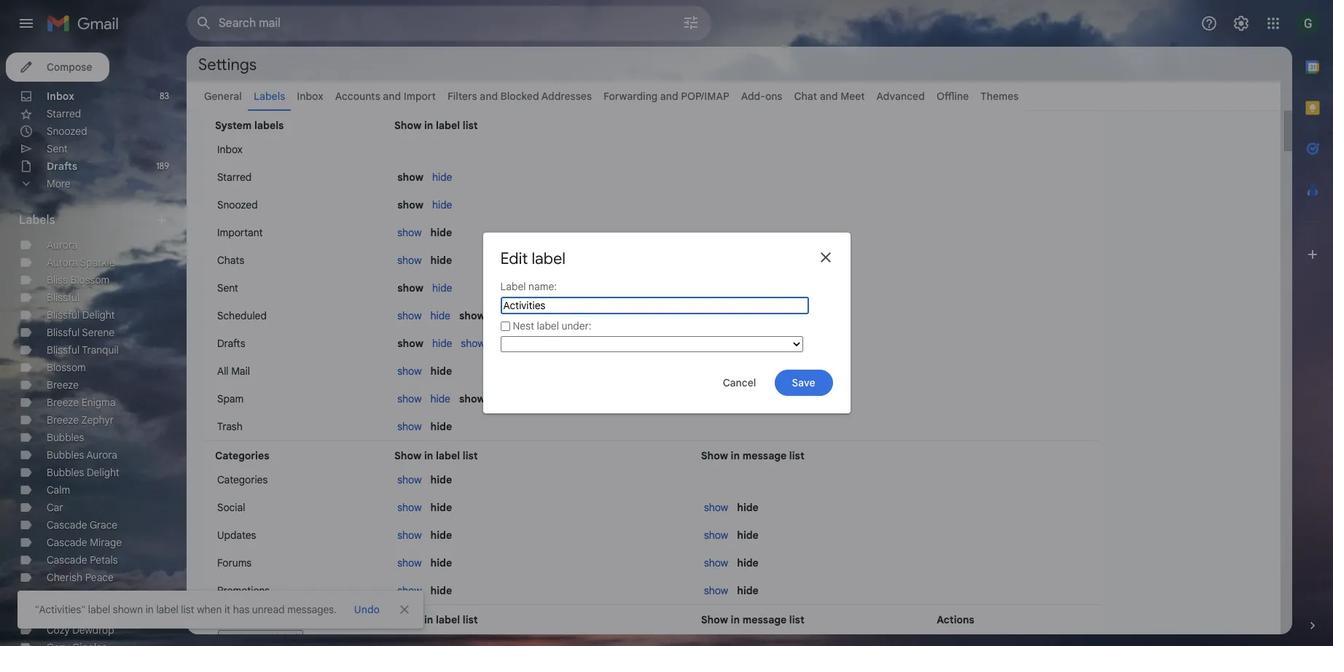 Task type: vqa. For each thing, say whether or not it's contained in the screenshot.
2nd Inbox LINK from the right
yes



Task type: locate. For each thing, give the bounding box(es) containing it.
updates
[[217, 529, 256, 542]]

unread down show if unread link
[[498, 392, 533, 405]]

message for labels
[[743, 613, 787, 626]]

bubbles down bubbles link at the left bottom
[[47, 448, 84, 462]]

1 vertical spatial breeze
[[47, 396, 79, 409]]

0 vertical spatial starred
[[47, 107, 81, 120]]

0 horizontal spatial labels
[[19, 213, 55, 228]]

aurora up aurora sparkle link
[[47, 238, 78, 252]]

inbox link up the starred link
[[47, 90, 74, 103]]

1 vertical spatial aurora
[[47, 256, 78, 269]]

1 vertical spatial labels
[[19, 213, 55, 228]]

petals
[[90, 553, 118, 567]]

1 breeze from the top
[[47, 378, 79, 392]]

inbox right labels "link"
[[297, 90, 324, 103]]

unread down label
[[498, 309, 533, 322]]

show link for categories
[[398, 473, 422, 486]]

blissful tranquil link
[[47, 343, 119, 357]]

1 vertical spatial show in message list
[[701, 613, 805, 626]]

bubbles aurora link
[[47, 448, 117, 462]]

unread
[[498, 309, 533, 322], [497, 337, 529, 350], [498, 392, 533, 405], [252, 603, 285, 616]]

show if unread down show if unread link
[[459, 392, 533, 405]]

inbox down system
[[217, 143, 243, 156]]

unread right has
[[252, 603, 285, 616]]

unread inside alert
[[252, 603, 285, 616]]

categories down the trash
[[215, 449, 270, 462]]

1 show in message list from the top
[[701, 449, 805, 462]]

unread down nest label under: checkbox
[[497, 337, 529, 350]]

show link for trash
[[398, 420, 422, 433]]

0 vertical spatial show in label list
[[395, 119, 478, 132]]

show for labels
[[395, 613, 422, 626]]

inbox for first inbox link
[[47, 90, 74, 103]]

blissful down blissful link
[[47, 308, 80, 322]]

blissful down the bliss
[[47, 291, 80, 304]]

completed
[[47, 588, 97, 602]]

aurora down aurora "link"
[[47, 256, 78, 269]]

add-ons link
[[741, 90, 783, 103]]

0 vertical spatial message
[[743, 449, 787, 462]]

import
[[404, 90, 436, 103]]

2 show in label list from the top
[[395, 449, 478, 462]]

sent
[[47, 142, 68, 155], [217, 281, 238, 295]]

label
[[501, 280, 526, 293]]

show link for important
[[398, 226, 422, 239]]

cascade down car
[[47, 518, 87, 532]]

calm
[[47, 483, 70, 497]]

0 vertical spatial labels
[[254, 90, 285, 103]]

blissful down blissful delight link
[[47, 326, 80, 339]]

"activities"
[[35, 603, 86, 616]]

1 vertical spatial categories
[[217, 473, 268, 486]]

snoozed down the starred link
[[47, 125, 87, 138]]

edit label
[[501, 249, 566, 268]]

show
[[395, 119, 422, 132], [395, 449, 422, 462], [701, 449, 728, 462], [395, 613, 422, 626], [701, 613, 728, 626]]

aurora up the bubbles delight link
[[86, 448, 117, 462]]

bubbles delight link
[[47, 466, 119, 479]]

breeze enigma link
[[47, 396, 116, 409]]

cascade grace link
[[47, 518, 118, 532]]

snoozed inside labels navigation
[[47, 125, 87, 138]]

forums
[[217, 556, 252, 570]]

83
[[160, 90, 169, 101]]

2 show in message list from the top
[[701, 613, 805, 626]]

2 vertical spatial show if unread
[[459, 392, 533, 405]]

2 vertical spatial labels
[[215, 613, 248, 626]]

cozy
[[47, 606, 70, 619], [47, 623, 70, 637]]

starred inside starred snoozed sent
[[47, 107, 81, 120]]

labels
[[254, 90, 285, 103], [19, 213, 55, 228], [215, 613, 248, 626]]

list
[[463, 119, 478, 132], [463, 449, 478, 462], [790, 449, 805, 462], [181, 603, 194, 616], [463, 613, 478, 626], [790, 613, 805, 626]]

show link for all mail
[[398, 365, 422, 378]]

chat and meet link
[[794, 90, 865, 103]]

show if unread for spam
[[459, 392, 533, 405]]

1 horizontal spatial starred
[[217, 171, 252, 184]]

1 horizontal spatial drafts
[[217, 337, 245, 350]]

sent down 'chats'
[[217, 281, 238, 295]]

and left the import
[[383, 90, 401, 103]]

search mail image
[[191, 10, 217, 36]]

drafts up all mail
[[217, 337, 245, 350]]

cascade up cherish at bottom
[[47, 553, 87, 567]]

edit label heading
[[501, 249, 566, 268]]

drafts up more
[[47, 160, 77, 173]]

inbox up the starred link
[[47, 90, 74, 103]]

cozy down 'cozy' link
[[47, 623, 70, 637]]

None search field
[[187, 6, 712, 41]]

categories
[[215, 449, 270, 462], [217, 473, 268, 486]]

1 vertical spatial cozy
[[47, 623, 70, 637]]

2 vertical spatial breeze
[[47, 413, 79, 427]]

1 vertical spatial delight
[[87, 466, 119, 479]]

labels inside navigation
[[19, 213, 55, 228]]

3 blissful from the top
[[47, 326, 80, 339]]

chat and meet
[[794, 90, 865, 103]]

0 vertical spatial if
[[488, 309, 495, 322]]

and for forwarding
[[661, 90, 679, 103]]

2 bubbles from the top
[[47, 448, 84, 462]]

breeze down breeze link at the bottom left of the page
[[47, 396, 79, 409]]

and right filters
[[480, 90, 498, 103]]

2 cozy from the top
[[47, 623, 70, 637]]

starred down system
[[217, 171, 252, 184]]

0 horizontal spatial sent
[[47, 142, 68, 155]]

0 vertical spatial show if unread
[[459, 309, 533, 322]]

show link for promotions
[[398, 584, 422, 597]]

filters
[[448, 90, 477, 103]]

labels up aurora "link"
[[19, 213, 55, 228]]

starred
[[47, 107, 81, 120], [217, 171, 252, 184]]

if for spam
[[488, 392, 495, 405]]

labels
[[254, 119, 284, 132]]

it
[[225, 603, 231, 616]]

show link for spam
[[398, 392, 422, 405]]

1 message from the top
[[743, 449, 787, 462]]

and for chat
[[820, 90, 838, 103]]

meet
[[841, 90, 865, 103]]

2 and from the left
[[480, 90, 498, 103]]

blissful
[[47, 291, 80, 304], [47, 308, 80, 322], [47, 326, 80, 339], [47, 343, 80, 357]]

1 cascade from the top
[[47, 518, 87, 532]]

and for filters
[[480, 90, 498, 103]]

blossom down sparkle
[[70, 273, 110, 287]]

3 show in label list from the top
[[395, 613, 478, 626]]

and for accounts
[[383, 90, 401, 103]]

labels for labels heading
[[19, 213, 55, 228]]

labels up "create"
[[215, 613, 248, 626]]

breeze up bubbles link at the left bottom
[[47, 413, 79, 427]]

delight down bubbles aurora link
[[87, 466, 119, 479]]

labels up labels
[[254, 90, 285, 103]]

0 vertical spatial drafts
[[47, 160, 77, 173]]

in
[[424, 119, 433, 132], [424, 449, 433, 462], [731, 449, 740, 462], [146, 603, 154, 616], [424, 613, 433, 626], [731, 613, 740, 626]]

1 vertical spatial cascade
[[47, 536, 87, 549]]

4 and from the left
[[820, 90, 838, 103]]

2 vertical spatial show in label list
[[395, 613, 478, 626]]

2 message from the top
[[743, 613, 787, 626]]

1 horizontal spatial snoozed
[[217, 198, 258, 211]]

starred up 'snoozed' link on the left of the page
[[47, 107, 81, 120]]

bubbles up calm
[[47, 466, 84, 479]]

show if unread
[[459, 309, 533, 322], [461, 337, 529, 350], [459, 392, 533, 405]]

snoozed
[[47, 125, 87, 138], [217, 198, 258, 211]]

compose button
[[6, 53, 110, 82]]

chats
[[217, 254, 245, 267]]

hide link for drafts
[[432, 337, 452, 350]]

if
[[488, 309, 495, 322], [488, 337, 494, 350], [488, 392, 495, 405]]

1 vertical spatial show in label list
[[395, 449, 478, 462]]

blossom
[[70, 273, 110, 287], [47, 361, 86, 374]]

cascade down cascade grace link
[[47, 536, 87, 549]]

1 vertical spatial if
[[488, 337, 494, 350]]

inbox
[[47, 90, 74, 103], [297, 90, 324, 103], [217, 143, 243, 156]]

ons
[[766, 90, 783, 103]]

0 vertical spatial cascade
[[47, 518, 87, 532]]

sent up drafts link
[[47, 142, 68, 155]]

inbox link right labels "link"
[[297, 90, 324, 103]]

0 vertical spatial breeze
[[47, 378, 79, 392]]

1 vertical spatial show if unread
[[461, 337, 529, 350]]

drafts
[[47, 160, 77, 173], [217, 337, 245, 350]]

spam
[[217, 392, 244, 405]]

breeze
[[47, 378, 79, 392], [47, 396, 79, 409], [47, 413, 79, 427]]

3 and from the left
[[661, 90, 679, 103]]

1 and from the left
[[383, 90, 401, 103]]

2 vertical spatial cascade
[[47, 553, 87, 567]]

2 cascade from the top
[[47, 536, 87, 549]]

inbox inside labels navigation
[[47, 90, 74, 103]]

name:
[[529, 280, 557, 293]]

bubbles
[[47, 431, 84, 444], [47, 448, 84, 462], [47, 466, 84, 479]]

and left pop/imap
[[661, 90, 679, 103]]

categories up "social"
[[217, 473, 268, 486]]

add-
[[741, 90, 766, 103]]

0 vertical spatial snoozed
[[47, 125, 87, 138]]

snoozed up important
[[217, 198, 258, 211]]

hide link for scheduled
[[431, 309, 451, 322]]

1 horizontal spatial inbox
[[217, 143, 243, 156]]

0 horizontal spatial inbox link
[[47, 90, 74, 103]]

inbox link
[[47, 90, 74, 103], [297, 90, 324, 103]]

bliss blossom link
[[47, 273, 110, 287]]

cozy down "completed"
[[47, 606, 70, 619]]

breeze zephyr link
[[47, 413, 114, 427]]

2 breeze from the top
[[47, 396, 79, 409]]

1 vertical spatial message
[[743, 613, 787, 626]]

1 if from the top
[[488, 309, 495, 322]]

label inside button
[[277, 632, 298, 645]]

actions
[[937, 613, 975, 626]]

and right chat on the top right of the page
[[820, 90, 838, 103]]

starred for starred
[[217, 171, 252, 184]]

delight up serene at left
[[82, 308, 115, 322]]

blissful up blossom link at the left
[[47, 343, 80, 357]]

show in label list
[[395, 119, 478, 132], [395, 449, 478, 462], [395, 613, 478, 626]]

blissful serene link
[[47, 326, 115, 339]]

hide
[[432, 171, 452, 184], [432, 198, 452, 211], [431, 226, 452, 239], [431, 254, 452, 267], [432, 281, 452, 295], [431, 309, 451, 322], [432, 337, 452, 350], [431, 365, 452, 378], [431, 392, 451, 405], [431, 420, 452, 433], [431, 473, 452, 486], [431, 501, 452, 514], [737, 501, 759, 514], [431, 529, 452, 542], [737, 529, 759, 542], [431, 556, 452, 570], [737, 556, 759, 570], [431, 584, 452, 597], [737, 584, 759, 597]]

3 if from the top
[[488, 392, 495, 405]]

1 cozy from the top
[[47, 606, 70, 619]]

2 vertical spatial if
[[488, 392, 495, 405]]

show link
[[398, 226, 422, 239], [398, 254, 422, 267], [398, 309, 422, 322], [398, 365, 422, 378], [398, 392, 422, 405], [398, 420, 422, 433], [398, 473, 422, 486], [398, 501, 422, 514], [704, 501, 729, 514], [398, 529, 422, 542], [704, 529, 729, 542], [398, 556, 422, 570], [704, 556, 729, 570], [398, 584, 422, 597], [704, 584, 729, 597]]

2 horizontal spatial labels
[[254, 90, 285, 103]]

0 vertical spatial sent
[[47, 142, 68, 155]]

labels navigation
[[0, 47, 187, 646]]

1 vertical spatial bubbles
[[47, 448, 84, 462]]

1 horizontal spatial inbox link
[[297, 90, 324, 103]]

hide link
[[432, 171, 452, 184], [432, 198, 452, 211], [432, 281, 452, 295], [431, 309, 451, 322], [432, 337, 452, 350], [431, 392, 451, 405]]

1 bubbles from the top
[[47, 431, 84, 444]]

0 vertical spatial bubbles
[[47, 431, 84, 444]]

1 vertical spatial sent
[[217, 281, 238, 295]]

0 horizontal spatial drafts
[[47, 160, 77, 173]]

create new label
[[224, 632, 298, 645]]

forwarding and pop/imap link
[[604, 90, 730, 103]]

show link for chats
[[398, 254, 422, 267]]

show in message list for categories
[[701, 449, 805, 462]]

hide link for sent
[[432, 281, 452, 295]]

0 horizontal spatial starred
[[47, 107, 81, 120]]

car link
[[47, 501, 63, 514]]

1 vertical spatial starred
[[217, 171, 252, 184]]

breeze down blossom link at the left
[[47, 378, 79, 392]]

blossom up breeze link at the bottom left of the page
[[47, 361, 86, 374]]

label name:
[[501, 280, 557, 293]]

bubbles down breeze zephyr link
[[47, 431, 84, 444]]

0 horizontal spatial inbox
[[47, 90, 74, 103]]

and
[[383, 90, 401, 103], [480, 90, 498, 103], [661, 90, 679, 103], [820, 90, 838, 103]]

tab list
[[1293, 47, 1334, 594]]

0 vertical spatial cozy
[[47, 606, 70, 619]]

mirage
[[90, 536, 122, 549]]

2 horizontal spatial inbox
[[297, 90, 324, 103]]

nest label under:
[[513, 320, 592, 333]]

calm link
[[47, 483, 70, 497]]

0 vertical spatial show in message list
[[701, 449, 805, 462]]

labels for labels "link"
[[254, 90, 285, 103]]

0 horizontal spatial snoozed
[[47, 125, 87, 138]]

Label name: field
[[501, 297, 809, 314]]

accounts and import
[[335, 90, 436, 103]]

1 show in label list from the top
[[395, 119, 478, 132]]

2 if from the top
[[488, 337, 494, 350]]

show if unread up show if unread link
[[459, 309, 533, 322]]

2 vertical spatial bubbles
[[47, 466, 84, 479]]

show if unread down nest label under: checkbox
[[461, 337, 529, 350]]

sent inside starred snoozed sent
[[47, 142, 68, 155]]



Task type: describe. For each thing, give the bounding box(es) containing it.
cozy dewdrop link
[[47, 623, 114, 637]]

show link for social
[[398, 501, 422, 514]]

show for categories
[[395, 449, 422, 462]]

in inside ""activities" label shown in label list when it has unread messages." alert
[[146, 603, 154, 616]]

cancel
[[723, 376, 756, 389]]

serene
[[82, 326, 115, 339]]

shown
[[113, 603, 143, 616]]

cozy link
[[47, 606, 70, 619]]

settings image
[[1233, 15, 1251, 32]]

labels heading
[[19, 213, 155, 228]]

more button
[[0, 175, 175, 193]]

completed link
[[47, 588, 97, 602]]

themes
[[981, 90, 1019, 103]]

0 vertical spatial categories
[[215, 449, 270, 462]]

zephyr
[[81, 413, 114, 427]]

all mail
[[217, 365, 250, 378]]

blossom link
[[47, 361, 86, 374]]

show in label list for categories
[[395, 449, 478, 462]]

Nest label under: checkbox
[[501, 321, 510, 331]]

social
[[217, 501, 245, 514]]

show in label list for system labels
[[395, 119, 478, 132]]

3 cascade from the top
[[47, 553, 87, 567]]

snoozed link
[[47, 125, 87, 138]]

edit
[[501, 249, 528, 268]]

breeze link
[[47, 378, 79, 392]]

messages.
[[287, 603, 337, 616]]

accounts and import link
[[335, 90, 436, 103]]

189
[[156, 160, 169, 171]]

drafts link
[[47, 160, 77, 173]]

1 vertical spatial snoozed
[[217, 198, 258, 211]]

has
[[233, 603, 250, 616]]

2 vertical spatial aurora
[[86, 448, 117, 462]]

0 vertical spatial blossom
[[70, 273, 110, 287]]

drafts inside labels navigation
[[47, 160, 77, 173]]

show for system labels
[[395, 119, 422, 132]]

0 vertical spatial delight
[[82, 308, 115, 322]]

general link
[[204, 90, 242, 103]]

starred snoozed sent
[[47, 107, 87, 155]]

themes link
[[981, 90, 1019, 103]]

"activities" label shown in label list when it has unread messages. alert
[[18, 34, 1310, 629]]

show in label list for labels
[[395, 613, 478, 626]]

save
[[792, 376, 816, 389]]

system
[[215, 119, 252, 132]]

forwarding and pop/imap
[[604, 90, 730, 103]]

aurora aurora sparkle bliss blossom blissful blissful delight blissful serene blissful tranquil blossom breeze breeze enigma breeze zephyr bubbles bubbles aurora bubbles delight calm car cascade grace cascade mirage cascade petals cherish peace completed cozy cozy dewdrop
[[47, 238, 122, 637]]

1 inbox link from the left
[[47, 90, 74, 103]]

hide link for spam
[[431, 392, 451, 405]]

nest
[[513, 320, 534, 333]]

cherish peace link
[[47, 571, 114, 584]]

show link for scheduled
[[398, 309, 422, 322]]

1 vertical spatial blossom
[[47, 361, 86, 374]]

4 blissful from the top
[[47, 343, 80, 357]]

general
[[204, 90, 242, 103]]

forwarding
[[604, 90, 658, 103]]

advanced link
[[877, 90, 925, 103]]

3 bubbles from the top
[[47, 466, 84, 479]]

list inside alert
[[181, 603, 194, 616]]

starred for starred snoozed sent
[[47, 107, 81, 120]]

pop/imap
[[681, 90, 730, 103]]

hide link for starred
[[432, 171, 452, 184]]

3 breeze from the top
[[47, 413, 79, 427]]

sent link
[[47, 142, 68, 155]]

filters and blocked addresses link
[[448, 90, 592, 103]]

main menu image
[[18, 15, 35, 32]]

cancel button
[[711, 370, 769, 396]]

scheduled
[[217, 309, 267, 322]]

hide link for snoozed
[[432, 198, 452, 211]]

1 vertical spatial drafts
[[217, 337, 245, 350]]

offline
[[937, 90, 969, 103]]

aurora sparkle link
[[47, 256, 115, 269]]

new
[[256, 632, 274, 645]]

when
[[197, 603, 222, 616]]

0 vertical spatial aurora
[[47, 238, 78, 252]]

2 blissful from the top
[[47, 308, 80, 322]]

show link for forums
[[398, 556, 422, 570]]

cascade mirage link
[[47, 536, 122, 549]]

chat
[[794, 90, 818, 103]]

cherish
[[47, 571, 82, 584]]

1 horizontal spatial sent
[[217, 281, 238, 295]]

settings
[[198, 54, 257, 74]]

peace
[[85, 571, 114, 584]]

show if unread for scheduled
[[459, 309, 533, 322]]

2 inbox link from the left
[[297, 90, 324, 103]]

dewdrop
[[72, 623, 114, 637]]

accounts
[[335, 90, 380, 103]]

inbox for 1st inbox link from right
[[297, 90, 324, 103]]

cascade petals link
[[47, 553, 118, 567]]

"activities" label shown in label list when it has unread messages.
[[35, 603, 337, 616]]

1 blissful from the top
[[47, 291, 80, 304]]

show if unread link
[[461, 337, 529, 350]]

blocked
[[501, 90, 539, 103]]

bliss
[[47, 273, 68, 287]]

1 horizontal spatial labels
[[215, 613, 248, 626]]

promotions
[[217, 584, 270, 597]]

if for scheduled
[[488, 309, 495, 322]]

trash
[[217, 420, 243, 433]]

addresses
[[542, 90, 592, 103]]

add-ons
[[741, 90, 783, 103]]

offline link
[[937, 90, 969, 103]]

show in message list for labels
[[701, 613, 805, 626]]

enigma
[[81, 396, 116, 409]]

mail
[[231, 365, 250, 378]]

starred link
[[47, 107, 81, 120]]

grace
[[90, 518, 118, 532]]

advanced
[[877, 90, 925, 103]]

bubbles link
[[47, 431, 84, 444]]

advanced search options image
[[677, 8, 706, 37]]

show link for updates
[[398, 529, 422, 542]]

edit label alert dialog
[[483, 233, 851, 414]]

blissful link
[[47, 291, 80, 304]]

aurora link
[[47, 238, 78, 252]]

create
[[224, 632, 254, 645]]

message for categories
[[743, 449, 787, 462]]

blissful delight link
[[47, 308, 115, 322]]

important
[[217, 226, 263, 239]]

all
[[217, 365, 229, 378]]

car
[[47, 501, 63, 514]]

filters and blocked addresses
[[448, 90, 592, 103]]

system labels
[[215, 119, 284, 132]]



